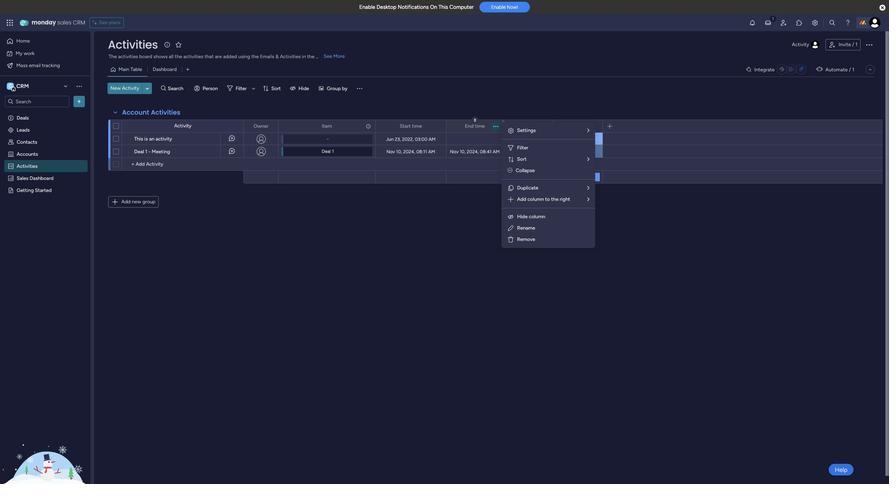 Task type: locate. For each thing, give the bounding box(es) containing it.
Activity Type field
[[562, 122, 595, 130]]

deal down this is an activity
[[134, 149, 144, 155]]

1 time from the left
[[412, 123, 422, 129]]

filter image
[[507, 145, 515, 152]]

1 horizontal spatial this
[[439, 4, 448, 10]]

the activities board shows all the activities that are added using the emails & activities in the page.
[[109, 54, 328, 60]]

see left more
[[324, 53, 332, 59]]

1 done from the top
[[523, 136, 534, 142]]

group by button
[[316, 83, 352, 94]]

sales
[[57, 18, 71, 27]]

start
[[400, 123, 411, 129]]

0 horizontal spatial enable
[[359, 4, 375, 10]]

deal
[[134, 149, 144, 155], [322, 149, 331, 154]]

-
[[327, 136, 329, 142], [148, 149, 151, 155]]

Item field
[[320, 122, 334, 130]]

the right the to
[[551, 196, 559, 202]]

1 right invite
[[856, 42, 858, 48]]

1 horizontal spatial 10,
[[460, 149, 466, 154]]

notifications
[[398, 4, 429, 10]]

workspace image
[[7, 82, 14, 90]]

hide inside 'menu'
[[517, 214, 528, 220]]

call
[[582, 136, 590, 142]]

10, for nov 10, 2024, 08:11 am
[[396, 149, 402, 154]]

1 vertical spatial crm
[[16, 83, 29, 89]]

column left the to
[[528, 196, 544, 202]]

new
[[110, 85, 121, 91]]

activity
[[156, 136, 172, 142]]

list box
[[0, 110, 91, 292]]

1 vertical spatial sort
[[517, 156, 527, 162]]

this right on
[[439, 4, 448, 10]]

desktop
[[377, 4, 397, 10]]

1 deal from the left
[[134, 149, 144, 155]]

options image left settings image
[[494, 120, 499, 132]]

that
[[205, 54, 214, 60]]

the
[[175, 54, 182, 60], [252, 54, 259, 60], [307, 54, 315, 60], [551, 196, 559, 202]]

in
[[302, 54, 306, 60]]

done
[[523, 136, 534, 142], [523, 148, 534, 154]]

1 horizontal spatial /
[[853, 42, 855, 48]]

hide inside popup button
[[299, 85, 309, 91]]

time down sort asc image
[[475, 123, 485, 129]]

add view image
[[186, 67, 189, 72]]

time inside "field"
[[412, 123, 422, 129]]

add inside button
[[121, 199, 131, 205]]

hide right hide column image
[[517, 214, 528, 220]]

option
[[0, 111, 91, 113]]

time inside field
[[475, 123, 485, 129]]

sort inside popup button
[[271, 85, 281, 91]]

0 horizontal spatial sort
[[271, 85, 281, 91]]

nov 10, 2024, 08:41 am
[[450, 149, 500, 154]]

invite / 1 button
[[826, 39, 861, 50]]

done down the settings
[[523, 136, 534, 142]]

deal 1
[[322, 149, 334, 154]]

10, down 23,
[[396, 149, 402, 154]]

crm right 'workspace' icon
[[16, 83, 29, 89]]

duplicate image
[[507, 185, 515, 192]]

am right 08:11 on the left top
[[428, 149, 435, 154]]

1 vertical spatial /
[[850, 67, 851, 73]]

meeting down 'activity'
[[152, 149, 170, 155]]

0 vertical spatial /
[[853, 42, 855, 48]]

1 vertical spatial filter
[[517, 145, 529, 151]]

hide column
[[517, 214, 546, 220]]

/ inside button
[[853, 42, 855, 48]]

filter
[[236, 85, 247, 91], [517, 145, 529, 151]]

0 vertical spatial sort
[[271, 85, 281, 91]]

1
[[856, 42, 858, 48], [853, 67, 855, 73], [145, 149, 147, 155], [332, 149, 334, 154]]

c
[[9, 83, 12, 89]]

1 2024, from the left
[[403, 149, 415, 154]]

activity down apps "image" on the right top
[[792, 42, 810, 48]]

crm inside the workspace selection element
[[16, 83, 29, 89]]

sales dashboard
[[17, 175, 54, 181]]

main
[[119, 66, 129, 72]]

on
[[430, 4, 437, 10]]

workspace options image
[[76, 83, 83, 90]]

list arrow image
[[588, 157, 590, 162], [588, 186, 590, 191], [588, 197, 590, 202]]

2 nov from the left
[[450, 149, 459, 154]]

filter right the filter 'icon'
[[517, 145, 529, 151]]

2024, for 08:11
[[403, 149, 415, 154]]

1 vertical spatial dashboard
[[30, 175, 54, 181]]

sort right sort image
[[517, 156, 527, 162]]

hide left the group by popup button
[[299, 85, 309, 91]]

options image
[[268, 120, 273, 132], [365, 120, 370, 132]]

/
[[853, 42, 855, 48], [850, 67, 851, 73]]

0 horizontal spatial /
[[850, 67, 851, 73]]

done right the filter 'icon'
[[523, 148, 534, 154]]

0 horizontal spatial time
[[412, 123, 422, 129]]

started
[[35, 187, 52, 193]]

options image right invite / 1
[[865, 40, 874, 49]]

2 time from the left
[[475, 123, 485, 129]]

collapse
[[516, 168, 535, 174]]

dashboard down shows
[[153, 66, 177, 72]]

08:11
[[417, 149, 427, 154]]

1 horizontal spatial filter
[[517, 145, 529, 151]]

sort right arrow down "icon"
[[271, 85, 281, 91]]

0 vertical spatial column
[[528, 196, 544, 202]]

meeting down phone call
[[569, 148, 587, 154]]

1 nov from the left
[[387, 149, 395, 154]]

0 vertical spatial crm
[[73, 18, 85, 27]]

see for see plans
[[99, 20, 108, 26]]

nov left "08:41"
[[450, 149, 459, 154]]

my work
[[16, 50, 34, 56]]

1 horizontal spatial sort
[[517, 156, 527, 162]]

1 horizontal spatial deal
[[322, 149, 331, 154]]

settings
[[517, 127, 536, 134]]

2024, down "2022,"
[[403, 149, 415, 154]]

activities down v2 search image
[[151, 108, 180, 117]]

0 horizontal spatial -
[[148, 149, 151, 155]]

hide
[[299, 85, 309, 91], [517, 214, 528, 220]]

1 10, from the left
[[396, 149, 402, 154]]

apps image
[[796, 19, 803, 26]]

2 2024, from the left
[[467, 149, 479, 154]]

0 horizontal spatial see
[[99, 20, 108, 26]]

am right 03:00
[[429, 137, 436, 142]]

sort image
[[507, 156, 515, 163]]

2 list arrow image from the top
[[588, 186, 590, 191]]

/ right invite
[[853, 42, 855, 48]]

options image
[[865, 40, 874, 49], [76, 98, 83, 105], [494, 120, 499, 132], [593, 120, 598, 132]]

10, left "08:41"
[[460, 149, 466, 154]]

sort button
[[260, 83, 285, 94]]

add right add column to the right icon
[[517, 196, 527, 202]]

sort desc image
[[474, 118, 476, 123]]

1 vertical spatial see
[[324, 53, 332, 59]]

am right "08:41"
[[493, 149, 500, 154]]

the right in
[[307, 54, 315, 60]]

2024,
[[403, 149, 415, 154], [467, 149, 479, 154]]

crm right sales
[[73, 18, 85, 27]]

more
[[334, 53, 345, 59]]

1 horizontal spatial enable
[[491, 4, 506, 10]]

1 horizontal spatial hide
[[517, 214, 528, 220]]

invite members image
[[781, 19, 788, 26]]

am for nov 10, 2024, 08:41 am
[[493, 149, 500, 154]]

0 vertical spatial dashboard
[[153, 66, 177, 72]]

accounts
[[17, 151, 38, 157]]

0 horizontal spatial filter
[[236, 85, 247, 91]]

- down an
[[148, 149, 151, 155]]

is
[[144, 136, 148, 142]]

1 vertical spatial hide
[[517, 214, 528, 220]]

activities up add view image
[[183, 54, 203, 60]]

am
[[429, 137, 436, 142], [428, 149, 435, 154], [493, 149, 500, 154]]

column for add
[[528, 196, 544, 202]]

sort asc image
[[474, 118, 476, 123]]

0 vertical spatial filter
[[236, 85, 247, 91]]

the inside 'menu'
[[551, 196, 559, 202]]

1 right automate
[[853, 67, 855, 73]]

see left plans
[[99, 20, 108, 26]]

1 horizontal spatial add
[[517, 196, 527, 202]]

time right start
[[412, 123, 422, 129]]

2024, left "08:41"
[[467, 149, 479, 154]]

see inside button
[[99, 20, 108, 26]]

autopilot image
[[817, 65, 823, 74]]

jun
[[386, 137, 394, 142]]

nov
[[387, 149, 395, 154], [450, 149, 459, 154]]

add for add column to the right
[[517, 196, 527, 202]]

3 list arrow image from the top
[[588, 197, 590, 202]]

board
[[139, 54, 152, 60]]

1 vertical spatial this
[[134, 136, 143, 142]]

- up deal 1
[[327, 136, 329, 142]]

activities
[[118, 54, 138, 60], [183, 54, 203, 60]]

group
[[142, 199, 156, 205]]

1 horizontal spatial 2024,
[[467, 149, 479, 154]]

1 horizontal spatial activities
[[183, 54, 203, 60]]

0 horizontal spatial add
[[121, 199, 131, 205]]

0 horizontal spatial crm
[[16, 83, 29, 89]]

1 horizontal spatial nov
[[450, 149, 459, 154]]

sort
[[271, 85, 281, 91], [517, 156, 527, 162]]

enable left the now!
[[491, 4, 506, 10]]

add new group
[[121, 199, 156, 205]]

phone
[[567, 136, 581, 142]]

1 list arrow image from the top
[[588, 157, 590, 162]]

0 horizontal spatial 10,
[[396, 149, 402, 154]]

0 horizontal spatial deal
[[134, 149, 144, 155]]

0 horizontal spatial hide
[[299, 85, 309, 91]]

person
[[203, 85, 218, 91]]

1 vertical spatial list arrow image
[[588, 186, 590, 191]]

2 vertical spatial list arrow image
[[588, 197, 590, 202]]

nov down jun
[[387, 149, 395, 154]]

1 vertical spatial done
[[523, 148, 534, 154]]

activities down accounts
[[17, 163, 38, 169]]

list box containing deals
[[0, 110, 91, 292]]

0 horizontal spatial activities
[[118, 54, 138, 60]]

1 horizontal spatial time
[[475, 123, 485, 129]]

0 vertical spatial hide
[[299, 85, 309, 91]]

filter left arrow down "icon"
[[236, 85, 247, 91]]

03:00
[[415, 137, 428, 142]]

help image
[[845, 19, 852, 26]]

Account Activities field
[[120, 108, 182, 117]]

time for start time
[[412, 123, 422, 129]]

0 horizontal spatial options image
[[268, 120, 273, 132]]

add inside 'menu'
[[517, 196, 527, 202]]

enable inside "button"
[[491, 4, 506, 10]]

activity inside popup button
[[792, 42, 810, 48]]

add column to the right image
[[507, 196, 515, 203]]

meeting
[[569, 148, 587, 154], [152, 149, 170, 155]]

tracking
[[42, 62, 60, 68]]

1 horizontal spatial see
[[324, 53, 332, 59]]

1 horizontal spatial crm
[[73, 18, 85, 27]]

deal down item field
[[322, 149, 331, 154]]

time
[[412, 123, 422, 129], [475, 123, 485, 129]]

christina overa image
[[870, 17, 881, 28]]

menu
[[502, 122, 596, 248]]

new activity
[[110, 85, 139, 91]]

enable left desktop
[[359, 4, 375, 10]]

1 vertical spatial column
[[529, 214, 546, 220]]

0 vertical spatial list arrow image
[[588, 157, 590, 162]]

0 vertical spatial see
[[99, 20, 108, 26]]

2 10, from the left
[[460, 149, 466, 154]]

Status field
[[520, 122, 538, 130]]

group
[[327, 85, 341, 91]]

1 horizontal spatial options image
[[365, 120, 370, 132]]

sort inside 'menu'
[[517, 156, 527, 162]]

dashboard button
[[148, 64, 182, 75]]

see
[[99, 20, 108, 26], [324, 53, 332, 59]]

column up rename
[[529, 214, 546, 220]]

see plans button
[[90, 17, 124, 28]]

0 horizontal spatial nov
[[387, 149, 395, 154]]

filter button
[[224, 83, 258, 94]]

dashboard
[[153, 66, 177, 72], [30, 175, 54, 181]]

this left is
[[134, 136, 143, 142]]

10,
[[396, 149, 402, 154], [460, 149, 466, 154]]

activity up phone
[[564, 123, 581, 129]]

0 horizontal spatial dashboard
[[30, 175, 54, 181]]

/ right automate
[[850, 67, 851, 73]]

enable
[[359, 4, 375, 10], [491, 4, 506, 10]]

add left new at left top
[[121, 199, 131, 205]]

activity inside field
[[564, 123, 581, 129]]

activity right new
[[122, 85, 139, 91]]

end
[[465, 123, 474, 129]]

activities up main table button
[[118, 54, 138, 60]]

enable for enable now!
[[491, 4, 506, 10]]

1 horizontal spatial -
[[327, 136, 329, 142]]

23,
[[395, 137, 401, 142]]

0 horizontal spatial meeting
[[152, 149, 170, 155]]

/ for automate
[[850, 67, 851, 73]]

by
[[342, 85, 348, 91]]

0 vertical spatial done
[[523, 136, 534, 142]]

1 horizontal spatial dashboard
[[153, 66, 177, 72]]

nov for nov 10, 2024, 08:11 am
[[387, 149, 395, 154]]

0 horizontal spatial 2024,
[[403, 149, 415, 154]]

getting
[[17, 187, 34, 193]]

dashboard up started on the top left
[[30, 175, 54, 181]]

hide for hide
[[299, 85, 309, 91]]

2 activities from the left
[[183, 54, 203, 60]]

see plans
[[99, 20, 121, 26]]

2 deal from the left
[[322, 149, 331, 154]]

getting started
[[17, 187, 52, 193]]

Search in workspace field
[[15, 97, 59, 106]]

home
[[16, 38, 30, 44]]



Task type: describe. For each thing, give the bounding box(es) containing it.
hide button
[[287, 83, 313, 94]]

list arrow image for filter
[[588, 157, 590, 162]]

mass
[[16, 62, 28, 68]]

new
[[132, 199, 141, 205]]

contacts
[[17, 139, 37, 145]]

+ Add Activity  text field
[[126, 160, 240, 169]]

list arrow image for duplicate
[[588, 197, 590, 202]]

emails settings image
[[812, 19, 819, 26]]

activity down account activities field
[[174, 123, 192, 129]]

2024, for 08:41
[[467, 149, 479, 154]]

activities up 'board' at the left
[[108, 37, 158, 53]]

monday sales crm
[[32, 18, 85, 27]]

add to favorites image
[[175, 41, 182, 48]]

phone call
[[567, 136, 590, 142]]

enable desktop notifications on this computer
[[359, 4, 474, 10]]

workspace selection element
[[7, 82, 30, 91]]

08:41
[[480, 149, 492, 154]]

options image right type at the top right
[[593, 120, 598, 132]]

time for end time
[[475, 123, 485, 129]]

account activities
[[122, 108, 180, 117]]

filter inside 'menu'
[[517, 145, 529, 151]]

column for hide
[[529, 214, 546, 220]]

added
[[223, 54, 237, 60]]

select product image
[[6, 19, 13, 26]]

type
[[582, 123, 593, 129]]

settings image
[[507, 127, 515, 134]]

automate
[[826, 67, 848, 73]]

1 vertical spatial -
[[148, 149, 151, 155]]

email
[[29, 62, 41, 68]]

automate / 1
[[826, 67, 855, 73]]

1 inside button
[[856, 42, 858, 48]]

1 down is
[[145, 149, 147, 155]]

dashboard inside button
[[153, 66, 177, 72]]

my
[[16, 50, 22, 56]]

see for see more
[[324, 53, 332, 59]]

2 options image from the left
[[365, 120, 370, 132]]

filter inside popup button
[[236, 85, 247, 91]]

list arrow image
[[588, 128, 590, 133]]

home button
[[4, 36, 76, 47]]

2 done from the top
[[523, 148, 534, 154]]

activity inside button
[[122, 85, 139, 91]]

activities right &
[[280, 54, 301, 60]]

plans
[[109, 20, 121, 26]]

hide column image
[[507, 213, 515, 221]]

1 activities from the left
[[118, 54, 138, 60]]

activity button
[[789, 39, 823, 50]]

start time
[[400, 123, 422, 129]]

the
[[109, 54, 117, 60]]

remove
[[517, 236, 535, 243]]

the right using
[[252, 54, 259, 60]]

activities inside field
[[151, 108, 180, 117]]

deal 1 - meeting
[[134, 149, 170, 155]]

person button
[[191, 83, 222, 94]]

an
[[149, 136, 154, 142]]

leads
[[17, 127, 30, 133]]

0 vertical spatial -
[[327, 136, 329, 142]]

enable now! button
[[480, 2, 530, 13]]

nov for nov 10, 2024, 08:41 am
[[450, 149, 459, 154]]

hide for hide column
[[517, 214, 528, 220]]

activity type
[[564, 123, 593, 129]]

mass email tracking
[[16, 62, 60, 68]]

am for jun 23, 2022, 03:00 am
[[429, 137, 436, 142]]

status
[[521, 123, 536, 129]]

column information image
[[366, 123, 371, 129]]

collapse board header image
[[868, 67, 874, 72]]

my work button
[[4, 48, 76, 59]]

enable for enable desktop notifications on this computer
[[359, 4, 375, 10]]

are
[[215, 54, 222, 60]]

computer
[[450, 4, 474, 10]]

1 down item field
[[332, 149, 334, 154]]

sales
[[17, 175, 28, 181]]

rename image
[[507, 225, 515, 232]]

am for nov 10, 2024, 08:11 am
[[428, 149, 435, 154]]

end time
[[465, 123, 485, 129]]

public board image
[[7, 187, 14, 194]]

Activities field
[[106, 37, 160, 53]]

End time field
[[463, 122, 487, 130]]

add new group button
[[108, 196, 159, 208]]

1 horizontal spatial meeting
[[569, 148, 587, 154]]

dapulse close image
[[880, 4, 886, 11]]

deals
[[17, 115, 29, 121]]

v2 search image
[[161, 84, 166, 92]]

2022,
[[402, 137, 414, 142]]

dapulse integrations image
[[747, 67, 752, 72]]

using
[[238, 54, 250, 60]]

work
[[24, 50, 34, 56]]

main table button
[[108, 64, 148, 75]]

v2 collapse column outline image
[[508, 168, 513, 174]]

remove image
[[507, 236, 515, 243]]

Search field
[[166, 83, 188, 93]]

1 options image from the left
[[268, 120, 273, 132]]

lottie animation element
[[0, 413, 91, 484]]

right
[[560, 196, 570, 202]]

jun 23, 2022, 03:00 am
[[386, 137, 436, 142]]

emails
[[260, 54, 274, 60]]

0 vertical spatial this
[[439, 4, 448, 10]]

0 horizontal spatial this
[[134, 136, 143, 142]]

/ for invite
[[853, 42, 855, 48]]

show board description image
[[163, 41, 171, 48]]

notifications image
[[749, 19, 756, 26]]

menu image
[[356, 85, 363, 92]]

arrow down image
[[249, 84, 258, 93]]

new activity button
[[108, 83, 142, 94]]

add column to the right
[[517, 196, 570, 202]]

all
[[169, 54, 174, 60]]

duplicate
[[517, 185, 539, 191]]

account
[[122, 108, 149, 117]]

item
[[322, 123, 332, 129]]

lottie animation image
[[0, 413, 91, 484]]

rename
[[517, 225, 535, 231]]

search everything image
[[829, 19, 836, 26]]

owner
[[254, 123, 269, 129]]

to
[[545, 196, 550, 202]]

group by
[[327, 85, 348, 91]]

options image down the workspace options image
[[76, 98, 83, 105]]

shows
[[154, 54, 168, 60]]

Owner field
[[252, 122, 270, 130]]

deal for deal 1 - meeting
[[134, 149, 144, 155]]

10, for nov 10, 2024, 08:41 am
[[460, 149, 466, 154]]

public dashboard image
[[7, 175, 14, 181]]

now!
[[507, 4, 518, 10]]

the right all
[[175, 54, 182, 60]]

Start time field
[[398, 122, 424, 130]]

invite / 1
[[839, 42, 858, 48]]

&
[[276, 54, 279, 60]]

table
[[130, 66, 142, 72]]

angle down image
[[146, 86, 149, 91]]

deal for deal 1
[[322, 149, 331, 154]]

see more
[[324, 53, 345, 59]]

integrate
[[755, 67, 775, 73]]

main table
[[119, 66, 142, 72]]

help button
[[829, 464, 854, 476]]

enable now!
[[491, 4, 518, 10]]

nov 10, 2024, 08:11 am
[[387, 149, 435, 154]]

help
[[835, 466, 848, 474]]

1 image
[[770, 15, 777, 23]]

page.
[[316, 54, 328, 60]]

see more link
[[323, 53, 346, 60]]

add for add new group
[[121, 199, 131, 205]]

menu containing settings
[[502, 122, 596, 248]]

inbox image
[[765, 19, 772, 26]]



Task type: vqa. For each thing, say whether or not it's contained in the screenshot.
first $0
no



